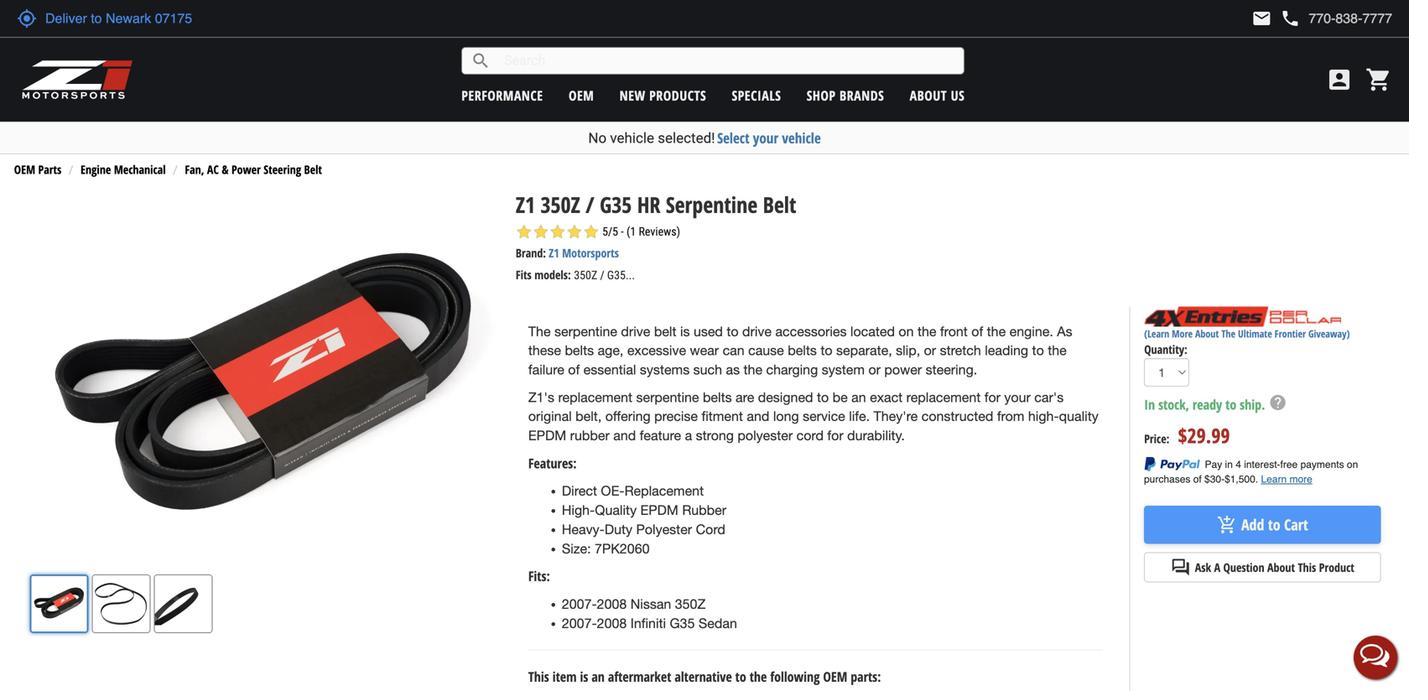 Task type: describe. For each thing, give the bounding box(es) containing it.
precise
[[655, 409, 698, 424]]

separate,
[[837, 343, 893, 358]]

g35 inside z1 350z / g35 hr serpentine belt star star star star star 5/5 - (1 reviews) brand: z1 motorsports fits models: 350z / g35...
[[600, 190, 632, 220]]

z1 350z / g35 hr serpentine belt star star star star star 5/5 - (1 reviews) brand: z1 motorsports fits models: 350z / g35...
[[516, 190, 797, 283]]

models:
[[535, 267, 571, 283]]

2007-2008 nissan 350z 2007-2008 infiniti g35 sedan
[[562, 597, 738, 631]]

durability.
[[848, 428, 905, 444]]

the serpentine drive belt is used to drive accessories located on the front of the engine. as these belts age, excessive wear can cause belts to separate, slip, or stretch leading to the failure of essential systems such as the charging system or power steering.
[[529, 324, 1073, 378]]

steering
[[264, 162, 301, 178]]

0 horizontal spatial about
[[910, 86, 948, 104]]

features:
[[529, 454, 577, 472]]

accessories
[[776, 324, 847, 339]]

performance link
[[462, 86, 543, 104]]

ask
[[1196, 560, 1212, 576]]

1 vertical spatial about
[[1196, 327, 1220, 341]]

(learn more about the ultimate frontier giveaway) link
[[1145, 327, 1351, 341]]

oem parts link
[[14, 162, 61, 178]]

is inside the serpentine drive belt is used to drive accessories located on the front of the engine. as these belts age, excessive wear can cause belts to separate, slip, or stretch leading to the failure of essential systems such as the charging system or power steering.
[[681, 324, 690, 339]]

feature
[[640, 428, 682, 444]]

life.
[[849, 409, 870, 424]]

2 star from the left
[[533, 224, 550, 240]]

fan, ac & power steering belt link
[[185, 162, 322, 178]]

oem for oem parts
[[14, 162, 35, 178]]

no vehicle selected! select your vehicle
[[589, 128, 821, 148]]

a
[[1215, 560, 1221, 576]]

product
[[1320, 560, 1355, 576]]

high-
[[1029, 409, 1060, 424]]

high-
[[562, 503, 595, 518]]

direct oe-replacement high-quality epdm rubber heavy-duty polyester cord size: 7pk2060
[[562, 484, 727, 557]]

1 2007- from the top
[[562, 597, 597, 612]]

in
[[1145, 396, 1156, 414]]

quality
[[595, 503, 637, 518]]

engine mechanical
[[81, 162, 166, 178]]

phone link
[[1281, 8, 1393, 29]]

parts
[[38, 162, 61, 178]]

from
[[998, 409, 1025, 424]]

1 star from the left
[[516, 224, 533, 240]]

add_shopping_cart add to cart
[[1218, 515, 1309, 535]]

rubber
[[683, 503, 727, 518]]

the inside the serpentine drive belt is used to drive accessories located on the front of the engine. as these belts age, excessive wear can cause belts to separate, slip, or stretch leading to the failure of essential systems such as the charging system or power steering.
[[529, 324, 551, 339]]

serpentine inside z1's replacement serpentine belts are designed to be an exact replacement for your car's original belt, offering precise fitment and long service life. they're constructed from high-quality epdm rubber and feature a strong polyester cord for durability.
[[637, 390, 699, 405]]

to down engine.
[[1033, 343, 1045, 358]]

0 horizontal spatial belt
[[304, 162, 322, 178]]

more
[[1172, 327, 1193, 341]]

1 vertical spatial this
[[529, 668, 549, 686]]

ready
[[1193, 396, 1223, 414]]

constructed
[[922, 409, 994, 424]]

1 vertical spatial or
[[869, 362, 881, 378]]

following
[[771, 668, 820, 686]]

to right alternative
[[736, 668, 747, 686]]

duty
[[605, 522, 633, 537]]

belts inside z1's replacement serpentine belts are designed to be an exact replacement for your car's original belt, offering precise fitment and long service life. they're constructed from high-quality epdm rubber and feature a strong polyester cord for durability.
[[703, 390, 732, 405]]

slip,
[[896, 343, 921, 358]]

add_shopping_cart
[[1218, 515, 1238, 535]]

1 2008 from the top
[[597, 597, 627, 612]]

power
[[232, 162, 261, 178]]

search
[[471, 51, 491, 71]]

z1's
[[529, 390, 555, 405]]

epdm inside direct oe-replacement high-quality epdm rubber heavy-duty polyester cord size: 7pk2060
[[641, 503, 679, 518]]

4 star from the left
[[566, 224, 583, 240]]

the left following at bottom
[[750, 668, 767, 686]]

motorsports
[[562, 245, 619, 261]]

1 horizontal spatial z1
[[549, 245, 560, 261]]

engine
[[81, 162, 111, 178]]

mail phone
[[1252, 8, 1301, 29]]

to inside in stock, ready to ship. help
[[1226, 396, 1237, 414]]

charging
[[767, 362, 818, 378]]

2 horizontal spatial oem
[[824, 668, 848, 686]]

ship.
[[1240, 396, 1266, 414]]

original
[[529, 409, 572, 424]]

belt,
[[576, 409, 602, 424]]

5/5 -
[[603, 225, 624, 239]]

front
[[941, 324, 968, 339]]

z1 motorsports link
[[549, 245, 619, 261]]

350z inside '2007-2008 nissan 350z 2007-2008 infiniti g35 sedan'
[[675, 597, 706, 612]]

to down accessories
[[821, 343, 833, 358]]

cord
[[797, 428, 824, 444]]

account_box link
[[1323, 66, 1358, 93]]

oem link
[[569, 86, 594, 104]]

g35 inside '2007-2008 nissan 350z 2007-2008 infiniti g35 sedan'
[[670, 616, 695, 631]]

stock,
[[1159, 396, 1190, 414]]

1 drive from the left
[[621, 324, 651, 339]]

add
[[1242, 515, 1265, 535]]

frontier
[[1275, 327, 1307, 341]]

fits
[[516, 267, 532, 283]]

no
[[589, 130, 607, 146]]

wear
[[690, 343, 719, 358]]

cord
[[696, 522, 726, 537]]

0 vertical spatial and
[[747, 409, 770, 424]]

1 vertical spatial /
[[600, 269, 605, 282]]

these
[[529, 343, 561, 358]]

belt
[[654, 324, 677, 339]]

0 horizontal spatial belts
[[565, 343, 594, 358]]

specials link
[[732, 86, 782, 104]]

nissan
[[631, 597, 672, 612]]

are
[[736, 390, 755, 405]]

1 horizontal spatial vehicle
[[782, 128, 821, 148]]

oem parts
[[14, 162, 61, 178]]

about inside question_answer ask a question about this product
[[1268, 560, 1296, 576]]

to inside z1's replacement serpentine belts are designed to be an exact replacement for your car's original belt, offering precise fitment and long service life. they're constructed from high-quality epdm rubber and feature a strong polyester cord for durability.
[[817, 390, 829, 405]]

2 2008 from the top
[[597, 616, 627, 631]]

system
[[822, 362, 865, 378]]

the right as
[[744, 362, 763, 378]]

age,
[[598, 343, 624, 358]]

$29.99
[[1179, 422, 1231, 449]]

the right on on the top right
[[918, 324, 937, 339]]

giveaway)
[[1309, 327, 1351, 341]]

help
[[1269, 394, 1288, 412]]



Task type: locate. For each thing, give the bounding box(es) containing it.
0 vertical spatial belt
[[304, 162, 322, 178]]

2 vertical spatial about
[[1268, 560, 1296, 576]]

this left item
[[529, 668, 549, 686]]

quality
[[1060, 409, 1099, 424]]

belt down select your vehicle link
[[763, 190, 797, 220]]

your inside z1's replacement serpentine belts are designed to be an exact replacement for your car's original belt, offering precise fitment and long service life. they're constructed from high-quality epdm rubber and feature a strong polyester cord for durability.
[[1005, 390, 1031, 405]]

question_answer
[[1171, 558, 1191, 578]]

of right front
[[972, 324, 984, 339]]

1 horizontal spatial an
[[852, 390, 867, 405]]

leading
[[985, 343, 1029, 358]]

z1 up models:
[[549, 245, 560, 261]]

mail link
[[1252, 8, 1273, 29]]

drive up excessive
[[621, 324, 651, 339]]

belt right steering at the left top of page
[[304, 162, 322, 178]]

drive
[[621, 324, 651, 339], [743, 324, 772, 339]]

0 vertical spatial about
[[910, 86, 948, 104]]

2 horizontal spatial about
[[1268, 560, 1296, 576]]

/ left g35...
[[600, 269, 605, 282]]

as
[[1058, 324, 1073, 339]]

2008 left 'nissan'
[[597, 597, 627, 612]]

your up the from
[[1005, 390, 1031, 405]]

0 vertical spatial z1
[[516, 190, 535, 220]]

z1 up brand:
[[516, 190, 535, 220]]

is right belt
[[681, 324, 690, 339]]

g35...
[[607, 269, 635, 282]]

replacement up belt,
[[558, 390, 633, 405]]

350z down "z1 motorsports" link
[[574, 269, 598, 282]]

Search search field
[[491, 48, 964, 74]]

0 vertical spatial is
[[681, 324, 690, 339]]

and
[[747, 409, 770, 424], [614, 428, 636, 444]]

oem
[[569, 86, 594, 104], [14, 162, 35, 178], [824, 668, 848, 686]]

0 vertical spatial your
[[753, 128, 779, 148]]

2007- up item
[[562, 616, 597, 631]]

1 horizontal spatial of
[[972, 324, 984, 339]]

your right select
[[753, 128, 779, 148]]

an right be
[[852, 390, 867, 405]]

engine.
[[1010, 324, 1054, 339]]

1 horizontal spatial this
[[1299, 560, 1317, 576]]

2 horizontal spatial belts
[[788, 343, 817, 358]]

long
[[774, 409, 799, 424]]

0 vertical spatial 2008
[[597, 597, 627, 612]]

new
[[620, 86, 646, 104]]

fits:
[[529, 567, 550, 585]]

epdm inside z1's replacement serpentine belts are designed to be an exact replacement for your car's original belt, offering precise fitment and long service life. they're constructed from high-quality epdm rubber and feature a strong polyester cord for durability.
[[529, 428, 567, 444]]

1 vertical spatial your
[[1005, 390, 1031, 405]]

1 horizontal spatial belt
[[763, 190, 797, 220]]

about
[[910, 86, 948, 104], [1196, 327, 1220, 341], [1268, 560, 1296, 576]]

0 vertical spatial 2007-
[[562, 597, 597, 612]]

an right item
[[592, 668, 605, 686]]

1 replacement from the left
[[558, 390, 633, 405]]

failure
[[529, 362, 565, 378]]

0 vertical spatial for
[[985, 390, 1001, 405]]

1 vertical spatial 350z
[[574, 269, 598, 282]]

350z up "z1 motorsports" link
[[541, 190, 580, 220]]

0 horizontal spatial this
[[529, 668, 549, 686]]

to up can
[[727, 324, 739, 339]]

of right failure
[[568, 362, 580, 378]]

exact
[[870, 390, 903, 405]]

1 horizontal spatial oem
[[569, 86, 594, 104]]

1 horizontal spatial about
[[1196, 327, 1220, 341]]

service
[[803, 409, 846, 424]]

2 drive from the left
[[743, 324, 772, 339]]

belts
[[565, 343, 594, 358], [788, 343, 817, 358], [703, 390, 732, 405]]

2007- down size:
[[562, 597, 597, 612]]

(learn
[[1145, 327, 1170, 341]]

vehicle down the shop
[[782, 128, 821, 148]]

belts left age,
[[565, 343, 594, 358]]

1 vertical spatial for
[[828, 428, 844, 444]]

vehicle right the no
[[610, 130, 655, 146]]

the
[[529, 324, 551, 339], [1222, 327, 1236, 341]]

serpentine
[[666, 190, 758, 220]]

my_location
[[17, 8, 37, 29]]

ac
[[207, 162, 219, 178]]

oem left parts:
[[824, 668, 848, 686]]

your
[[753, 128, 779, 148], [1005, 390, 1031, 405]]

stretch
[[940, 343, 982, 358]]

z1
[[516, 190, 535, 220], [549, 245, 560, 261]]

0 vertical spatial or
[[924, 343, 937, 358]]

the up leading
[[987, 324, 1006, 339]]

1 vertical spatial z1
[[549, 245, 560, 261]]

g35 right "infiniti"
[[670, 616, 695, 631]]

1 horizontal spatial and
[[747, 409, 770, 424]]

to left be
[[817, 390, 829, 405]]

car's
[[1035, 390, 1064, 405]]

account_box
[[1327, 66, 1354, 93]]

cause
[[749, 343, 784, 358]]

serpentine up age,
[[555, 324, 618, 339]]

in stock, ready to ship. help
[[1145, 394, 1288, 414]]

3 star from the left
[[550, 224, 566, 240]]

0 horizontal spatial and
[[614, 428, 636, 444]]

drive up the cause
[[743, 324, 772, 339]]

1 vertical spatial an
[[592, 668, 605, 686]]

2 vertical spatial 350z
[[675, 597, 706, 612]]

mail
[[1252, 8, 1273, 29]]

rubber
[[570, 428, 610, 444]]

to right add
[[1269, 515, 1281, 535]]

1 horizontal spatial is
[[681, 324, 690, 339]]

is right item
[[580, 668, 589, 686]]

1 horizontal spatial the
[[1222, 327, 1236, 341]]

ultimate
[[1239, 327, 1273, 341]]

and down offering
[[614, 428, 636, 444]]

shop brands
[[807, 86, 885, 104]]

heavy-
[[562, 522, 605, 537]]

1 horizontal spatial epdm
[[641, 503, 679, 518]]

located
[[851, 324, 895, 339]]

selected!
[[658, 130, 715, 146]]

2008 left "infiniti"
[[597, 616, 627, 631]]

polyester
[[637, 522, 692, 537]]

1 horizontal spatial /
[[600, 269, 605, 282]]

oem for oem
[[569, 86, 594, 104]]

7pk2060
[[595, 541, 650, 557]]

about right question
[[1268, 560, 1296, 576]]

engine mechanical link
[[81, 162, 166, 178]]

0 vertical spatial of
[[972, 324, 984, 339]]

1 vertical spatial of
[[568, 362, 580, 378]]

1 horizontal spatial drive
[[743, 324, 772, 339]]

0 vertical spatial /
[[586, 190, 595, 220]]

1 vertical spatial oem
[[14, 162, 35, 178]]

1 vertical spatial is
[[580, 668, 589, 686]]

question_answer ask a question about this product
[[1171, 558, 1355, 578]]

0 horizontal spatial drive
[[621, 324, 651, 339]]

2008
[[597, 597, 627, 612], [597, 616, 627, 631]]

infiniti
[[631, 616, 666, 631]]

1 horizontal spatial belts
[[703, 390, 732, 405]]

2 vertical spatial oem
[[824, 668, 848, 686]]

replacement up constructed
[[907, 390, 981, 405]]

replacement
[[558, 390, 633, 405], [907, 390, 981, 405]]

0 horizontal spatial for
[[828, 428, 844, 444]]

serpentine
[[555, 324, 618, 339], [637, 390, 699, 405]]

0 horizontal spatial z1
[[516, 190, 535, 220]]

or
[[924, 343, 937, 358], [869, 362, 881, 378]]

1 vertical spatial 2007-
[[562, 616, 597, 631]]

steering.
[[926, 362, 978, 378]]

0 vertical spatial this
[[1299, 560, 1317, 576]]

the down as
[[1048, 343, 1067, 358]]

serpentine inside the serpentine drive belt is used to drive accessories located on the front of the engine. as these belts age, excessive wear can cause belts to separate, slip, or stretch leading to the failure of essential systems such as the charging system or power steering.
[[555, 324, 618, 339]]

the up "these"
[[529, 324, 551, 339]]

or down separate,
[[869, 362, 881, 378]]

an inside z1's replacement serpentine belts are designed to be an exact replacement for your car's original belt, offering precise fitment and long service life. they're constructed from high-quality epdm rubber and feature a strong polyester cord for durability.
[[852, 390, 867, 405]]

1 vertical spatial 2008
[[597, 616, 627, 631]]

0 vertical spatial 350z
[[541, 190, 580, 220]]

0 horizontal spatial oem
[[14, 162, 35, 178]]

epdm up 'polyester'
[[641, 503, 679, 518]]

g35
[[600, 190, 632, 220], [670, 616, 695, 631]]

/ up motorsports
[[586, 190, 595, 220]]

0 horizontal spatial the
[[529, 324, 551, 339]]

to left ship.
[[1226, 396, 1237, 414]]

0 horizontal spatial /
[[586, 190, 595, 220]]

parts:
[[851, 668, 882, 686]]

0 horizontal spatial epdm
[[529, 428, 567, 444]]

or right slip,
[[924, 343, 937, 358]]

for down "service" on the right of page
[[828, 428, 844, 444]]

this item is an aftermarket alternative to the following oem parts:
[[529, 668, 882, 686]]

1 vertical spatial and
[[614, 428, 636, 444]]

question
[[1224, 560, 1265, 576]]

1 horizontal spatial your
[[1005, 390, 1031, 405]]

2 2007- from the top
[[562, 616, 597, 631]]

(learn more about the ultimate frontier giveaway)
[[1145, 327, 1351, 341]]

used
[[694, 324, 723, 339]]

g35 up 5/5 -
[[600, 190, 632, 220]]

0 horizontal spatial your
[[753, 128, 779, 148]]

and up polyester
[[747, 409, 770, 424]]

belt inside z1 350z / g35 hr serpentine belt star star star star star 5/5 - (1 reviews) brand: z1 motorsports fits models: 350z / g35...
[[763, 190, 797, 220]]

0 horizontal spatial g35
[[600, 190, 632, 220]]

1 horizontal spatial or
[[924, 343, 937, 358]]

hr
[[638, 190, 661, 220]]

0 horizontal spatial vehicle
[[610, 130, 655, 146]]

0 vertical spatial oem
[[569, 86, 594, 104]]

this
[[1299, 560, 1317, 576], [529, 668, 549, 686]]

this inside question_answer ask a question about this product
[[1299, 560, 1317, 576]]

offering
[[606, 409, 651, 424]]

1 horizontal spatial serpentine
[[637, 390, 699, 405]]

shop
[[807, 86, 836, 104]]

1 vertical spatial belt
[[763, 190, 797, 220]]

this left product on the bottom right
[[1299, 560, 1317, 576]]

0 horizontal spatial serpentine
[[555, 324, 618, 339]]

0 vertical spatial epdm
[[529, 428, 567, 444]]

as
[[726, 362, 740, 378]]

on
[[899, 324, 914, 339]]

oem up the no
[[569, 86, 594, 104]]

0 horizontal spatial or
[[869, 362, 881, 378]]

0 vertical spatial g35
[[600, 190, 632, 220]]

0 horizontal spatial of
[[568, 362, 580, 378]]

specials
[[732, 86, 782, 104]]

0 horizontal spatial replacement
[[558, 390, 633, 405]]

about right more
[[1196, 327, 1220, 341]]

belts down accessories
[[788, 343, 817, 358]]

for up the from
[[985, 390, 1001, 405]]

z1's replacement serpentine belts are designed to be an exact replacement for your car's original belt, offering precise fitment and long service life. they're constructed from high-quality epdm rubber and feature a strong polyester cord for durability.
[[529, 390, 1099, 444]]

select your vehicle link
[[718, 128, 821, 148]]

0 horizontal spatial an
[[592, 668, 605, 686]]

z1 motorsports logo image
[[21, 59, 134, 101]]

1 horizontal spatial g35
[[670, 616, 695, 631]]

the left ultimate
[[1222, 327, 1236, 341]]

oem left parts
[[14, 162, 35, 178]]

vehicle inside the 'no vehicle selected! select your vehicle'
[[610, 130, 655, 146]]

epdm
[[529, 428, 567, 444], [641, 503, 679, 518]]

direct
[[562, 484, 597, 499]]

0 vertical spatial serpentine
[[555, 324, 618, 339]]

1 vertical spatial serpentine
[[637, 390, 699, 405]]

1 vertical spatial epdm
[[641, 503, 679, 518]]

brands
[[840, 86, 885, 104]]

fitment
[[702, 409, 743, 424]]

belts up fitment
[[703, 390, 732, 405]]

350z up sedan
[[675, 597, 706, 612]]

about left us
[[910, 86, 948, 104]]

power
[[885, 362, 922, 378]]

0 horizontal spatial is
[[580, 668, 589, 686]]

5 star from the left
[[583, 224, 600, 240]]

the
[[918, 324, 937, 339], [987, 324, 1006, 339], [1048, 343, 1067, 358], [744, 362, 763, 378], [750, 668, 767, 686]]

a
[[685, 428, 692, 444]]

1 vertical spatial g35
[[670, 616, 695, 631]]

2007-
[[562, 597, 597, 612], [562, 616, 597, 631]]

is
[[681, 324, 690, 339], [580, 668, 589, 686]]

1 horizontal spatial replacement
[[907, 390, 981, 405]]

replacement
[[625, 484, 704, 499]]

0 vertical spatial an
[[852, 390, 867, 405]]

serpentine up precise
[[637, 390, 699, 405]]

1 horizontal spatial for
[[985, 390, 1001, 405]]

epdm down "original"
[[529, 428, 567, 444]]

2 replacement from the left
[[907, 390, 981, 405]]

such
[[694, 362, 723, 378]]



Task type: vqa. For each thing, say whether or not it's contained in the screenshot.
Service
yes



